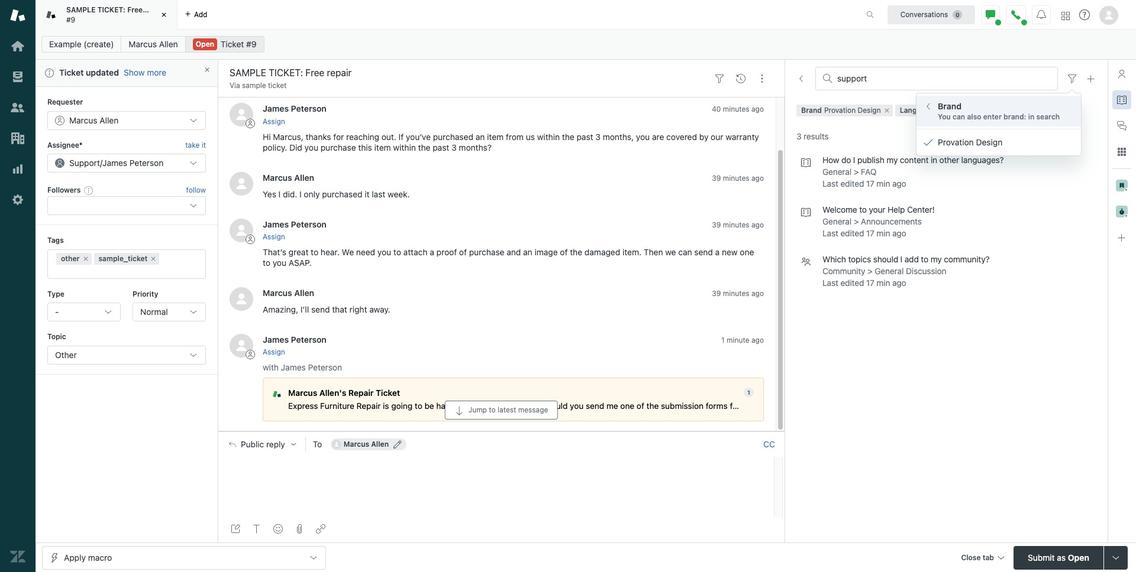 Task type: vqa. For each thing, say whether or not it's contained in the screenshot.
Filter "image" to the right
yes



Task type: locate. For each thing, give the bounding box(es) containing it.
organizations image
[[10, 131, 25, 146]]

0 horizontal spatial my
[[887, 155, 898, 165]]

last for ‭which topics should i add to my community?‬ community > general discussion last edited 17 min ago
[[823, 278, 839, 288]]

peterson up allen's
[[308, 363, 342, 373]]

min down publish
[[877, 179, 890, 189]]

are
[[652, 132, 664, 142]]

priority
[[133, 290, 158, 299]]

0 vertical spatial an
[[476, 132, 485, 142]]

0 horizontal spatial #9
[[66, 15, 75, 24]]

1 horizontal spatial my
[[931, 255, 942, 265]]

2 vertical spatial 39
[[712, 289, 721, 298]]

3 results
[[797, 132, 829, 142]]

avatar image
[[230, 103, 253, 127], [230, 172, 253, 196], [230, 219, 253, 242], [230, 288, 253, 311], [230, 334, 253, 358]]

0 vertical spatial design
[[858, 106, 881, 115]]

1 vertical spatial item
[[374, 142, 391, 153]]

do
[[842, 155, 851, 165]]

0 horizontal spatial within
[[393, 142, 416, 153]]

1 horizontal spatial design
[[976, 137, 1003, 147]]

last inside ‭which topics should i add to my community?‬ community > general discussion last edited 17 min ago
[[823, 278, 839, 288]]

assign up that's
[[263, 233, 285, 241]]

within right from
[[537, 132, 560, 142]]

sample
[[66, 5, 96, 14]]

2 39 minutes ago text field from the top
[[712, 289, 764, 298]]

us right from
[[526, 132, 535, 142]]

minutes for amazing, i'll send that right away.
[[723, 289, 750, 298]]

1 vertical spatial 39 minutes ago text field
[[712, 289, 764, 298]]

brand up 3 results
[[801, 106, 822, 115]]

followers
[[47, 186, 81, 195]]

james inside assignee* element
[[102, 158, 127, 168]]

1 vertical spatial an
[[523, 247, 533, 257]]

edited
[[841, 179, 864, 189], [841, 229, 864, 239], [841, 278, 864, 288]]

the left months,
[[562, 132, 575, 142]]

0 horizontal spatial brand
[[801, 106, 822, 115]]

0 vertical spatial 1
[[722, 336, 725, 345]]

17 for i
[[866, 179, 875, 189]]

2 vertical spatial ticket
[[376, 389, 400, 398]]

39 minutes ago text field
[[712, 174, 764, 183], [712, 289, 764, 298]]

did.
[[283, 189, 297, 199]]

reply
[[266, 440, 285, 450]]

2 horizontal spatial ticket
[[376, 389, 400, 398]]

ticket inside ticket updated show more
[[59, 67, 84, 78]]

james peterson link up marcus,
[[263, 104, 327, 114]]

0 horizontal spatial one
[[620, 402, 635, 411]]

to down that's
[[263, 258, 270, 268]]

support
[[69, 158, 100, 168]]

0 horizontal spatial 1
[[722, 336, 725, 345]]

3 left the months?
[[452, 142, 457, 153]]

1 minute ago text field
[[722, 336, 764, 345]]

marcus allen link up the more
[[121, 36, 186, 53]]

1 up repair?
[[747, 390, 750, 397]]

1 horizontal spatial purchase
[[469, 247, 505, 257]]

0 horizontal spatial purchase
[[321, 142, 356, 153]]

remove image
[[883, 107, 891, 114], [150, 256, 157, 263]]

repair
[[145, 5, 165, 14]]

1 vertical spatial for
[[730, 402, 741, 411]]

1 horizontal spatial an
[[523, 247, 533, 257]]

1 horizontal spatial purchased
[[433, 132, 473, 142]]

an right and
[[523, 247, 533, 257]]

open up the 'close ticket collision notification' image
[[196, 40, 214, 49]]

send right i'll
[[311, 305, 330, 315]]

within
[[537, 132, 560, 142], [393, 142, 416, 153]]

1 vertical spatial marcus allen link
[[263, 173, 314, 183]]

i inside ‭which topics should i add to my community?‬ community > general discussion last edited 17 min ago
[[901, 255, 903, 265]]

2 vertical spatial james peterson link
[[263, 335, 327, 345]]

assign button for that's
[[263, 232, 285, 243]]

purchased inside hi marcus, thanks for reaching out. if you've purchased an item from us within the past 3 months, you are covered by our warranty policy. did you purchase this item within the past 3 months?
[[433, 132, 473, 142]]

edited inside ‭how do i publish my content in other languages?‬ ‭general‬ > ‭faq‬ last edited 17 min ago
[[841, 179, 864, 189]]

2 minutes from the top
[[723, 174, 750, 183]]

min down general
[[877, 278, 890, 288]]

0 vertical spatial last
[[823, 179, 839, 189]]

edited inside ‭welcome to your help center!‬ ‭general‬ > ‭announcements‬ last edited 17 min ago
[[841, 229, 864, 239]]

1 james peterson assign from the top
[[263, 104, 327, 126]]

1 vertical spatial repair
[[357, 402, 381, 411]]

brand for brand you can also enter brand: in search
[[938, 101, 962, 111]]

2 vertical spatial assign button
[[263, 348, 285, 358]]

in inside ‭how do i publish my content in other languages?‬ ‭general‬ > ‭faq‬ last edited 17 min ago
[[931, 155, 938, 165]]

edit user image
[[394, 441, 402, 449]]

0 vertical spatial min
[[877, 179, 890, 189]]

out.
[[382, 132, 396, 142]]

james peterson assign for great
[[263, 219, 327, 241]]

button displays agent's chat status as online. image
[[986, 10, 996, 19]]

0 horizontal spatial send
[[311, 305, 330, 315]]

2 vertical spatial send
[[586, 402, 604, 411]]

provation up results
[[824, 106, 856, 115]]

‭welcome to your help center!‬ ‭general‬ > ‭announcements‬ last edited 17 min ago
[[823, 205, 935, 239]]

1 james peterson link from the top
[[263, 104, 327, 114]]

3 left months,
[[596, 132, 601, 142]]

last inside ‭how do i publish my content in other languages?‬ ‭general‬ > ‭faq‬ last edited 17 min ago
[[823, 179, 839, 189]]

apply macro
[[64, 553, 112, 563]]

0 horizontal spatial an
[[476, 132, 485, 142]]

1 vertical spatial past
[[433, 142, 449, 153]]

3 last from the top
[[823, 278, 839, 288]]

past left the months?
[[433, 142, 449, 153]]

james peterson link for great
[[263, 219, 327, 229]]

past left months,
[[577, 132, 593, 142]]

1 vertical spatial in
[[931, 155, 938, 165]]

assign up hi
[[263, 117, 285, 126]]

0 vertical spatial within
[[537, 132, 560, 142]]

1 vertical spatial send
[[311, 305, 330, 315]]

avatar image for 40 minutes ago
[[230, 103, 253, 127]]

week.
[[388, 189, 410, 199]]

1 assign button from the top
[[263, 116, 285, 127]]

1 vertical spatial ‭general‬
[[823, 217, 852, 227]]

to
[[860, 205, 867, 215], [311, 247, 319, 257], [394, 247, 401, 257], [921, 255, 929, 265], [263, 258, 270, 268], [415, 402, 422, 411], [489, 406, 496, 415]]

1 min from the top
[[877, 179, 890, 189]]

2 vertical spatial james peterson assign
[[263, 335, 327, 357]]

0 vertical spatial other
[[940, 155, 959, 165]]

ticket inside "secondary" element
[[221, 39, 244, 49]]

one right the me
[[620, 402, 635, 411]]

one inside marcus allen's repair ticket express furniture repair is going to be handling his armchair repair. could you send me one of the submission forms for a repair? i'm out of physical copies in the office
[[620, 402, 635, 411]]

‭general‬ inside ‭welcome to your help center!‬ ‭general‬ > ‭announcements‬ last edited 17 min ago
[[823, 217, 852, 227]]

with
[[263, 363, 279, 373]]

item.
[[623, 247, 642, 257]]

ticket up is
[[376, 389, 400, 398]]

james for 1 minute ago
[[263, 335, 289, 345]]

to inside marcus allen's repair ticket express furniture repair is going to be handling his armchair repair. could you send me one of the submission forms for a repair? i'm out of physical copies in the office
[[415, 402, 422, 411]]

ticket down example
[[59, 67, 84, 78]]

policy.
[[263, 142, 287, 153]]

Subject field
[[227, 66, 707, 80]]

0 vertical spatial purchase
[[321, 142, 356, 153]]

community
[[823, 267, 866, 277]]

item left from
[[487, 132, 504, 142]]

info on adding followers image
[[84, 186, 94, 195]]

copies
[[849, 402, 874, 411]]

brand inside brand you can also enter brand: in search
[[938, 101, 962, 111]]

1 vertical spatial us
[[526, 132, 535, 142]]

en-
[[937, 106, 948, 115]]

we
[[342, 247, 354, 257]]

for right the thanks
[[333, 132, 344, 142]]

1 vertical spatial remove image
[[82, 256, 89, 263]]

minutes down new on the right
[[723, 289, 750, 298]]

0 horizontal spatial in
[[876, 402, 883, 411]]

0 vertical spatial marcus allen link
[[121, 36, 186, 53]]

an inside the that's great to hear. we need you to attach a proof of purchase and an image of the damaged item. then we can send a new one to you asap.
[[523, 247, 533, 257]]

> inside ‭how do i publish my content in other languages?‬ ‭general‬ > ‭faq‬ last edited 17 min ago
[[854, 167, 859, 177]]

as
[[1057, 553, 1066, 563]]

1 vertical spatial other
[[61, 254, 80, 263]]

of
[[459, 247, 467, 257], [560, 247, 568, 257], [637, 402, 644, 411], [806, 402, 814, 411]]

it
[[202, 141, 206, 150], [365, 189, 370, 199]]

attach
[[403, 247, 428, 257]]

via
[[230, 81, 240, 90]]

design left language on the top right
[[858, 106, 881, 115]]

minutes down the warranty on the right of the page
[[723, 174, 750, 183]]

purchase down the thanks
[[321, 142, 356, 153]]

1 horizontal spatial open
[[1068, 553, 1090, 563]]

2 assign button from the top
[[263, 232, 285, 243]]

17 inside ‭how do i publish my content in other languages?‬ ‭general‬ > ‭faq‬ last edited 17 min ago
[[866, 179, 875, 189]]

last down ‭welcome
[[823, 229, 839, 239]]

public reply button
[[218, 432, 305, 457]]

menu
[[916, 93, 1082, 156]]

assign for that's
[[263, 233, 285, 241]]

3 minutes from the top
[[723, 221, 750, 229]]

peterson for 39
[[291, 219, 327, 229]]

marcus allen link up amazing,
[[263, 288, 314, 298]]

0 vertical spatial can
[[953, 112, 965, 121]]

1 vertical spatial assign
[[263, 233, 285, 241]]

39 for attach
[[712, 221, 721, 229]]

> left ‭faq‬
[[854, 167, 859, 177]]

james peterson assign up with james peterson at the left bottom
[[263, 335, 327, 357]]

#9
[[66, 15, 75, 24], [246, 39, 257, 49]]

other inside ‭how do i publish my content in other languages?‬ ‭general‬ > ‭faq‬ last edited 17 min ago
[[940, 155, 959, 165]]

1 assign from the top
[[263, 117, 285, 126]]

james up the with
[[263, 335, 289, 345]]

2 vertical spatial >
[[868, 267, 873, 277]]

remove image left sample_ticket
[[82, 256, 89, 263]]

0 horizontal spatial past
[[433, 142, 449, 153]]

i'm
[[778, 402, 789, 411]]

ticket updated show more
[[59, 67, 166, 78]]

submission
[[661, 402, 704, 411]]

us left "also"
[[948, 106, 956, 115]]

insert emojis image
[[273, 525, 283, 534]]

1 horizontal spatial send
[[586, 402, 604, 411]]

to right jump
[[489, 406, 496, 415]]

purchased
[[433, 132, 473, 142], [322, 189, 362, 199]]

17 down ‭faq‬
[[866, 179, 875, 189]]

past
[[577, 132, 593, 142], [433, 142, 449, 153]]

zendesk support image
[[10, 8, 25, 23]]

followers element
[[47, 197, 206, 216]]

4 avatar image from the top
[[230, 288, 253, 311]]

3 17 from the top
[[866, 278, 875, 288]]

requester element
[[47, 111, 206, 130]]

send left the me
[[586, 402, 604, 411]]

ticket inside marcus allen's repair ticket express furniture repair is going to be handling his armchair repair. could you send me one of the submission forms for a repair? i'm out of physical copies in the office
[[376, 389, 400, 398]]

1 horizontal spatial ticket
[[221, 39, 244, 49]]

latest
[[498, 406, 516, 415]]

going
[[391, 402, 413, 411]]

1 vertical spatial >
[[854, 217, 859, 227]]

last
[[823, 179, 839, 189], [823, 229, 839, 239], [823, 278, 839, 288]]

2 vertical spatial 39 minutes ago
[[712, 289, 764, 298]]

39 minutes ago down the warranty on the right of the page
[[712, 174, 764, 183]]

a left proof
[[430, 247, 434, 257]]

1 39 from the top
[[712, 174, 721, 183]]

close tab button
[[956, 547, 1009, 572]]

time tracking image
[[1116, 206, 1128, 218]]

min for publish
[[877, 179, 890, 189]]

and
[[507, 247, 521, 257]]

peterson inside assignee* element
[[130, 158, 164, 168]]

get help image
[[1080, 9, 1090, 20]]

39 for week.
[[712, 174, 721, 183]]

other down tags
[[61, 254, 80, 263]]

1 17 from the top
[[866, 179, 875, 189]]

format text image
[[252, 525, 262, 534]]

3 left results
[[797, 132, 802, 142]]

james peterson link up with james peterson at the left bottom
[[263, 335, 327, 345]]

0 vertical spatial 39
[[712, 174, 721, 183]]

james
[[263, 104, 289, 114], [102, 158, 127, 168], [263, 219, 289, 229], [263, 335, 289, 345], [281, 363, 306, 373]]

0 horizontal spatial design
[[858, 106, 881, 115]]

assignee* element
[[47, 154, 206, 173]]

in inside brand you can also enter brand: in search
[[1028, 112, 1035, 121]]

an inside hi marcus, thanks for reaching out. if you've purchased an item from us within the past 3 months, you are covered by our warranty policy. did you purchase this item within the past 3 months?
[[476, 132, 485, 142]]

peterson up "great"
[[291, 219, 327, 229]]

4 minutes from the top
[[723, 289, 750, 298]]

peterson for 1
[[291, 335, 327, 345]]

0 vertical spatial 17
[[866, 179, 875, 189]]

item
[[487, 132, 504, 142], [374, 142, 391, 153]]

0 vertical spatial repair
[[348, 389, 374, 398]]

remove image left language on the top right
[[883, 107, 891, 114]]

1 vertical spatial ticket
[[59, 67, 84, 78]]

1 39 minutes ago from the top
[[712, 174, 764, 183]]

1 left minute
[[722, 336, 725, 345]]

open right as
[[1068, 553, 1090, 563]]

marcus allen link up did.
[[263, 173, 314, 183]]

allen down close image
[[159, 39, 178, 49]]

add right close image
[[194, 10, 207, 19]]

ticket:
[[97, 5, 125, 14]]

39 minutes ago text field for yes i did. i only purchased it last week.
[[712, 174, 764, 183]]

james peterson assign up marcus,
[[263, 104, 327, 126]]

minutes up new on the right
[[723, 221, 750, 229]]

17 down topics
[[866, 278, 875, 288]]

0 horizontal spatial open
[[196, 40, 214, 49]]

i right should
[[901, 255, 903, 265]]

None field
[[837, 73, 1051, 84]]

2 horizontal spatial in
[[1028, 112, 1035, 121]]

1 horizontal spatial #9
[[246, 39, 257, 49]]

sample_ticket
[[99, 254, 148, 263]]

1 horizontal spatial can
[[953, 112, 965, 121]]

follow
[[186, 186, 206, 195]]

you've
[[406, 132, 431, 142]]

open inside "secondary" element
[[196, 40, 214, 49]]

alert
[[36, 60, 218, 87]]

ticket up via
[[221, 39, 244, 49]]

edited down ‭faq‬
[[841, 179, 864, 189]]

yes
[[263, 189, 276, 199]]

1 horizontal spatial brand
[[938, 101, 962, 111]]

3 min from the top
[[877, 278, 890, 288]]

his
[[471, 402, 482, 411]]

us inside hi marcus, thanks for reaching out. if you've purchased an item from us within the past 3 months, you are covered by our warranty policy. did you purchase this item within the past 3 months?
[[526, 132, 535, 142]]

2 vertical spatial assign
[[263, 348, 285, 357]]

ago inside ‭how do i publish my content in other languages?‬ ‭general‬ > ‭faq‬ last edited 17 min ago
[[893, 179, 906, 189]]

to up discussion
[[921, 255, 929, 265]]

us
[[948, 106, 956, 115], [526, 132, 535, 142]]

2 last from the top
[[823, 229, 839, 239]]

0 vertical spatial open
[[196, 40, 214, 49]]

james for 39 minutes ago
[[263, 219, 289, 229]]

1 39 minutes ago text field from the top
[[712, 174, 764, 183]]

requester
[[47, 98, 83, 107]]

center!‬
[[907, 205, 935, 215]]

james right the with
[[281, 363, 306, 373]]

3 avatar image from the top
[[230, 219, 253, 242]]

filter image
[[715, 74, 724, 83]]

2 39 from the top
[[712, 221, 721, 229]]

1 vertical spatial my
[[931, 255, 942, 265]]

3 39 minutes ago from the top
[[712, 289, 764, 298]]

in inside marcus allen's repair ticket express furniture repair is going to be handling his armchair repair. could you send me one of the submission forms for a repair? i'm out of physical copies in the office
[[876, 402, 883, 411]]

allen up support / james peterson
[[100, 115, 119, 125]]

edited for topics
[[841, 278, 864, 288]]

away.
[[369, 305, 390, 315]]

0 horizontal spatial it
[[202, 141, 206, 150]]

min inside ‭how do i publish my content in other languages?‬ ‭general‬ > ‭faq‬ last edited 17 min ago
[[877, 179, 890, 189]]

it right take
[[202, 141, 206, 150]]

james down ticket
[[263, 104, 289, 114]]

months,
[[603, 132, 634, 142]]

minutes
[[723, 105, 750, 114], [723, 174, 750, 183], [723, 221, 750, 229], [723, 289, 750, 298]]

to left be
[[415, 402, 422, 411]]

assign button for hi
[[263, 116, 285, 127]]

1 vertical spatial assign button
[[263, 232, 285, 243]]

min down the ‭announcements‬
[[877, 229, 890, 239]]

2 39 minutes ago from the top
[[712, 221, 764, 229]]

0 horizontal spatial 3
[[452, 142, 457, 153]]

clear filters
[[973, 105, 1016, 115]]

‭general‬ down ‭how
[[823, 167, 852, 177]]

1 vertical spatial 39 minutes ago
[[712, 221, 764, 229]]

#9 down sample
[[66, 15, 75, 24]]

0 horizontal spatial ticket
[[59, 67, 84, 78]]

0 vertical spatial provation
[[824, 106, 856, 115]]

3 edited from the top
[[841, 278, 864, 288]]

brand
[[938, 101, 962, 111], [801, 106, 822, 115]]

for
[[333, 132, 344, 142], [730, 402, 741, 411]]

other down provation design
[[940, 155, 959, 165]]

0 vertical spatial for
[[333, 132, 344, 142]]

2 vertical spatial last
[[823, 278, 839, 288]]

39 minutes ago text field for amazing, i'll send that right away.
[[712, 289, 764, 298]]

ago inside ‭welcome to your help center!‬ ‭general‬ > ‭announcements‬ last edited 17 min ago
[[893, 229, 906, 239]]

in right copies on the bottom
[[876, 402, 883, 411]]

1 minutes from the top
[[723, 105, 750, 114]]

i
[[853, 155, 855, 165], [279, 189, 281, 199], [300, 189, 302, 199], [901, 255, 903, 265]]

minutes for that's great to hear. we need you to attach a proof of purchase and an image of the damaged item. then we can send a new one to you asap.
[[723, 221, 750, 229]]

1 edited from the top
[[841, 179, 864, 189]]

1 for 1
[[747, 390, 750, 397]]

2 horizontal spatial send
[[694, 247, 713, 257]]

conversations
[[901, 10, 948, 19]]

2 min from the top
[[877, 229, 890, 239]]

public reply
[[241, 440, 285, 450]]

assign button up that's
[[263, 232, 285, 243]]

min inside ‭welcome to your help center!‬ ‭general‬ > ‭announcements‬ last edited 17 min ago
[[877, 229, 890, 239]]

handling
[[436, 402, 469, 411]]

1 vertical spatial james peterson link
[[263, 219, 327, 229]]

1 horizontal spatial past
[[577, 132, 593, 142]]

1 vertical spatial 39
[[712, 221, 721, 229]]

ticket #9
[[221, 39, 257, 49]]

0 vertical spatial ‭general‬
[[823, 167, 852, 177]]

peterson right /
[[130, 158, 164, 168]]

2 james peterson assign from the top
[[263, 219, 327, 241]]

my right publish
[[887, 155, 898, 165]]

secondary element
[[36, 33, 1136, 56]]

1 vertical spatial edited
[[841, 229, 864, 239]]

type
[[47, 290, 64, 299]]

2 james peterson link from the top
[[263, 219, 327, 229]]

1 horizontal spatial one
[[740, 247, 754, 257]]

in for search
[[1028, 112, 1035, 121]]

> down ‭welcome
[[854, 217, 859, 227]]

my up discussion
[[931, 255, 942, 265]]

draft mode image
[[231, 525, 240, 534]]

1 vertical spatial design
[[976, 137, 1003, 147]]

2 edited from the top
[[841, 229, 864, 239]]

39 minutes ago text field
[[712, 221, 764, 229]]

tab
[[36, 0, 178, 30]]

you inside marcus allen's repair ticket express furniture repair is going to be handling his armchair repair. could you send me one of the submission forms for a repair? i'm out of physical copies in the office
[[570, 402, 584, 411]]

1 horizontal spatial item
[[487, 132, 504, 142]]

2 assign from the top
[[263, 233, 285, 241]]

0 vertical spatial #9
[[66, 15, 75, 24]]

right
[[350, 305, 367, 315]]

39 minutes ago for attach
[[712, 221, 764, 229]]

last inside ‭welcome to your help center!‬ ‭general‬ > ‭announcements‬ last edited 17 min ago
[[823, 229, 839, 239]]

min inside ‭which topics should i add to my community?‬ community > general discussion last edited 17 min ago
[[877, 278, 890, 288]]

> inside ‭which topics should i add to my community?‬ community > general discussion last edited 17 min ago
[[868, 267, 873, 277]]

‭general‬ down ‭welcome
[[823, 217, 852, 227]]

an up the months?
[[476, 132, 485, 142]]

macro
[[88, 553, 112, 563]]

> down topics
[[868, 267, 873, 277]]

39 minutes ago text field down new on the right
[[712, 289, 764, 298]]

provation design
[[938, 137, 1003, 147]]

to inside ‭which topics should i add to my community?‬ community > general discussion last edited 17 min ago
[[921, 255, 929, 265]]

you right could
[[570, 402, 584, 411]]

for right "forms"
[[730, 402, 741, 411]]

3 assign button from the top
[[263, 348, 285, 358]]

1 vertical spatial purchased
[[322, 189, 362, 199]]

1 vertical spatial open
[[1068, 553, 1090, 563]]

1 horizontal spatial in
[[931, 155, 938, 165]]

add inside ‭which topics should i add to my community?‬ community > general discussion last edited 17 min ago
[[905, 255, 919, 265]]

1 last from the top
[[823, 179, 839, 189]]

1 horizontal spatial add
[[905, 255, 919, 265]]

2 ‭general‬ from the top
[[823, 217, 852, 227]]

to inside button
[[489, 406, 496, 415]]

in for other
[[931, 155, 938, 165]]

1 horizontal spatial remove image
[[958, 107, 965, 114]]

bookmarks image
[[1116, 180, 1128, 192]]

tags
[[47, 236, 64, 245]]

ticket for ticket #9
[[221, 39, 244, 49]]

2 17 from the top
[[866, 229, 875, 239]]

alert containing ticket updated
[[36, 60, 218, 87]]

0 vertical spatial us
[[948, 106, 956, 115]]

remove image right sample_ticket
[[150, 256, 157, 263]]

39 minutes ago for week.
[[712, 174, 764, 183]]

assign button
[[263, 116, 285, 127], [263, 232, 285, 243], [263, 348, 285, 358]]

other
[[940, 155, 959, 165], [61, 254, 80, 263]]

1 ‭general‬ from the top
[[823, 167, 852, 177]]

open
[[196, 40, 214, 49], [1068, 553, 1090, 563]]

express
[[288, 402, 318, 411]]

‭general‬ inside ‭how do i publish my content in other languages?‬ ‭general‬ > ‭faq‬ last edited 17 min ago
[[823, 167, 852, 177]]

design
[[858, 106, 881, 115], [976, 137, 1003, 147]]

clear filters link
[[970, 105, 1019, 117]]

menu containing brand
[[916, 93, 1082, 156]]

0 vertical spatial remove image
[[883, 107, 891, 114]]

add up discussion
[[905, 255, 919, 265]]

my inside ‭how do i publish my content in other languages?‬ ‭general‬ > ‭faq‬ last edited 17 min ago
[[887, 155, 898, 165]]

17 inside ‭which topics should i add to my community?‬ community > general discussion last edited 17 min ago
[[866, 278, 875, 288]]

2 vertical spatial 17
[[866, 278, 875, 288]]

add inside popup button
[[194, 10, 207, 19]]

marcus allen
[[129, 39, 178, 49], [69, 115, 119, 125], [263, 173, 314, 183], [263, 288, 314, 298], [344, 440, 389, 449]]

minutes right 40
[[723, 105, 750, 114]]

brand up you
[[938, 101, 962, 111]]

5 avatar image from the top
[[230, 334, 253, 358]]

assign
[[263, 117, 285, 126], [263, 233, 285, 241], [263, 348, 285, 357]]

edited inside ‭which topics should i add to my community?‬ community > general discussion last edited 17 min ago
[[841, 278, 864, 288]]

to left your
[[860, 205, 867, 215]]

main element
[[0, 0, 36, 573]]

17 down the ‭announcements‬
[[866, 229, 875, 239]]

remove image
[[958, 107, 965, 114], [82, 256, 89, 263]]

39 minutes ago text field down the warranty on the right of the page
[[712, 174, 764, 183]]

james peterson assign up "great"
[[263, 219, 327, 241]]

1 avatar image from the top
[[230, 103, 253, 127]]

minutes for hi marcus, thanks for reaching out. if you've purchased an item from us within the past 3 months, you are covered by our warranty policy. did you purchase this item within the past 3 months?
[[723, 105, 750, 114]]

purchase inside hi marcus, thanks for reaching out. if you've purchased an item from us within the past 3 months, you are covered by our warranty policy. did you purchase this item within the past 3 months?
[[321, 142, 356, 153]]

brand:
[[1004, 112, 1027, 121]]

marcus allen up did.
[[263, 173, 314, 183]]

3 39 from the top
[[712, 289, 721, 298]]

ago inside ‭which topics should i add to my community?‬ community > general discussion last edited 17 min ago
[[893, 278, 906, 288]]

for inside hi marcus, thanks for reaching out. if you've purchased an item from us within the past 3 months, you are covered by our warranty policy. did you purchase this item within the past 3 months?
[[333, 132, 344, 142]]

40 minutes ago
[[712, 105, 764, 114]]

marcus inside marcus allen's repair ticket express furniture repair is going to be handling his armchair repair. could you send me one of the submission forms for a repair? i'm out of physical copies in the office
[[288, 389, 317, 398]]

marcus up show more button
[[129, 39, 157, 49]]

displays possible ticket submission types image
[[1112, 554, 1121, 563]]



Task type: describe. For each thing, give the bounding box(es) containing it.
the down you've on the top of the page
[[418, 142, 431, 153]]

2 horizontal spatial 3
[[797, 132, 802, 142]]

for inside marcus allen's repair ticket express furniture repair is going to be handling his armchair repair. could you send me one of the submission forms for a repair? i'm out of physical copies in the office
[[730, 402, 741, 411]]

topic element
[[47, 346, 206, 365]]

last
[[372, 189, 385, 199]]

i right yes
[[279, 189, 281, 199]]

the inside the that's great to hear. we need you to attach a proof of purchase and an image of the damaged item. then we can send a new one to you asap.
[[570, 247, 582, 257]]

marcus right the marcus.allen@example.com icon
[[344, 440, 369, 449]]

views image
[[10, 69, 25, 85]]

i'll
[[301, 305, 309, 315]]

to inside ‭welcome to your help center!‬ ‭general‬ > ‭announcements‬ last edited 17 min ago
[[860, 205, 867, 215]]

amazing, i'll send that right away.
[[263, 305, 390, 315]]

furniture
[[320, 402, 354, 411]]

enter
[[984, 112, 1002, 121]]

0 horizontal spatial provation
[[824, 106, 856, 115]]

office
[[900, 402, 921, 411]]

covered
[[667, 132, 697, 142]]

marcus allen link for amazing,
[[263, 288, 314, 298]]

warranty
[[726, 132, 759, 142]]

hi
[[263, 132, 271, 142]]

hi marcus, thanks for reaching out. if you've purchased an item from us within the past 3 months, you are covered by our warranty policy. did you purchase this item within the past 3 months?
[[263, 132, 762, 153]]

also
[[967, 112, 982, 121]]

amazing,
[[263, 305, 298, 315]]

show more button
[[124, 68, 166, 78]]

avatar image for 1 minute ago
[[230, 334, 253, 358]]

jump
[[469, 406, 487, 415]]

2 avatar image from the top
[[230, 172, 253, 196]]

marcus.allen@example.com image
[[332, 440, 341, 450]]

to left attach
[[394, 247, 401, 257]]

repair.
[[520, 402, 543, 411]]

it inside 'button'
[[202, 141, 206, 150]]

to left the hear.
[[311, 247, 319, 257]]

marcus allen right the marcus.allen@example.com icon
[[344, 440, 389, 449]]

marcus inside "secondary" element
[[129, 39, 157, 49]]

publish
[[858, 155, 885, 165]]

brand you can also enter brand: in search
[[938, 101, 1060, 121]]

#9 inside "secondary" element
[[246, 39, 257, 49]]

community?‬
[[944, 255, 990, 265]]

avatar image for 39 minutes ago
[[230, 219, 253, 242]]

minutes for yes i did. i only purchased it last week.
[[723, 174, 750, 183]]

submit as open
[[1028, 553, 1090, 563]]

you
[[938, 112, 951, 121]]

notifications image
[[1037, 10, 1046, 19]]

send inside marcus allen's repair ticket express furniture repair is going to be handling his armchair repair. could you send me one of the submission forms for a repair? i'm out of physical copies in the office
[[586, 402, 604, 411]]

i inside ‭how do i publish my content in other languages?‬ ‭general‬ > ‭faq‬ last edited 17 min ago
[[853, 155, 855, 165]]

add button
[[178, 0, 215, 29]]

support / james peterson
[[69, 158, 164, 168]]

marcus,
[[273, 132, 304, 142]]

sample
[[242, 81, 266, 90]]

assignee*
[[47, 141, 83, 150]]

send inside the that's great to hear. we need you to attach a proof of purchase and an image of the damaged item. then we can send a new one to you asap.
[[694, 247, 713, 257]]

marcus allen up amazing,
[[263, 288, 314, 298]]

you left are
[[636, 132, 650, 142]]

0 horizontal spatial remove image
[[82, 256, 89, 263]]

that's great to hear. we need you to attach a proof of purchase and an image of the damaged item. then we can send a new one to you asap.
[[263, 247, 756, 268]]

public
[[241, 440, 264, 450]]

cc button
[[763, 440, 775, 450]]

1 horizontal spatial within
[[537, 132, 560, 142]]

results
[[804, 132, 829, 142]]

ticket for ticket updated show more
[[59, 67, 84, 78]]

that's
[[263, 247, 286, 257]]

updated
[[86, 67, 119, 78]]

the left office
[[885, 402, 897, 411]]

it inside conversationlabel log
[[365, 189, 370, 199]]

conversationlabel log
[[218, 94, 921, 432]]

design inside menu item
[[976, 137, 1003, 147]]

17 for should
[[866, 278, 875, 288]]

if
[[399, 132, 404, 142]]

3 assign from the top
[[263, 348, 285, 357]]

1 horizontal spatial 3
[[596, 132, 601, 142]]

james peterson assign for marcus,
[[263, 104, 327, 126]]

james peterson link for marcus,
[[263, 104, 327, 114]]

purchase inside the that's great to hear. we need you to attach a proof of purchase and an image of the damaged item. then we can send a new one to you asap.
[[469, 247, 505, 257]]

allen up only at the top left of page
[[294, 173, 314, 183]]

language en-us
[[900, 106, 956, 115]]

#9 inside sample ticket: free repair #9
[[66, 15, 75, 24]]

our
[[711, 132, 724, 142]]

3 james peterson assign from the top
[[263, 335, 327, 357]]

can inside brand you can also enter brand: in search
[[953, 112, 965, 121]]

0 horizontal spatial remove image
[[150, 256, 157, 263]]

did
[[289, 142, 302, 153]]

marcus allen inside requester element
[[69, 115, 119, 125]]

events image
[[736, 74, 746, 83]]

17 inside ‭welcome to your help center!‬ ‭general‬ > ‭announcements‬ last edited 17 min ago
[[866, 229, 875, 239]]

hide composer image
[[497, 427, 506, 437]]

we
[[665, 247, 676, 257]]

cc
[[764, 440, 775, 450]]

0 vertical spatial past
[[577, 132, 593, 142]]

40 minutes ago text field
[[712, 105, 764, 114]]

physical
[[816, 402, 847, 411]]

1 horizontal spatial remove image
[[883, 107, 891, 114]]

0 vertical spatial remove image
[[958, 107, 965, 114]]

0 horizontal spatial purchased
[[322, 189, 362, 199]]

submit
[[1028, 553, 1055, 563]]

/
[[100, 158, 102, 168]]

‭how do i publish my content in other languages?‬ ‭general‬ > ‭faq‬ last edited 17 min ago
[[823, 155, 1004, 189]]

0 horizontal spatial a
[[430, 247, 434, 257]]

via sample ticket
[[230, 81, 287, 90]]

could
[[546, 402, 568, 411]]

a inside marcus allen's repair ticket express furniture repair is going to be handling his armchair repair. could you send me one of the submission forms for a repair? i'm out of physical copies in the office
[[743, 402, 747, 411]]

brand provation design
[[801, 106, 881, 115]]

the left submission
[[647, 402, 659, 411]]

filter image
[[1068, 74, 1077, 83]]

create or request article image
[[1087, 74, 1096, 83]]

marcus up yes
[[263, 173, 292, 183]]

example (create)
[[49, 39, 114, 49]]

of right image
[[560, 247, 568, 257]]

marcus allen inside "secondary" element
[[129, 39, 178, 49]]

ticket actions image
[[758, 74, 767, 83]]

peterson for 40
[[291, 104, 327, 114]]

provation inside provation design menu item
[[938, 137, 974, 147]]

marcus up amazing,
[[263, 288, 292, 298]]

edited for do
[[841, 179, 864, 189]]

you down that's
[[273, 258, 286, 268]]

take
[[185, 141, 200, 150]]

filters
[[995, 105, 1016, 115]]

allen's
[[319, 389, 346, 398]]

min for i
[[877, 278, 890, 288]]

from
[[506, 132, 524, 142]]

you down the thanks
[[305, 142, 318, 153]]

allen left edit user icon
[[371, 440, 389, 449]]

normal
[[140, 307, 168, 317]]

close
[[961, 554, 981, 563]]

great
[[289, 247, 309, 257]]

normal button
[[133, 303, 206, 322]]

knowledge image
[[1117, 95, 1127, 105]]

customer context image
[[1117, 69, 1127, 79]]

language
[[900, 106, 934, 115]]

more
[[147, 68, 166, 78]]

provation design menu item
[[917, 132, 1081, 153]]

you right need
[[377, 247, 391, 257]]

marcus allen link inside "secondary" element
[[121, 36, 186, 53]]

admin image
[[10, 192, 25, 208]]

i right did.
[[300, 189, 302, 199]]

add attachment image
[[295, 525, 304, 534]]

can inside the that's great to hear. we need you to attach a proof of purchase and an image of the damaged item. then we can send a new one to you asap.
[[678, 247, 692, 257]]

yes i did. i only purchased it last week.
[[263, 189, 410, 199]]

allen up i'll
[[294, 288, 314, 298]]

marcus inside requester element
[[69, 115, 97, 125]]

james for 40 minutes ago
[[263, 104, 289, 114]]

other
[[55, 350, 77, 360]]

brand for brand provation design
[[801, 106, 822, 115]]

content
[[900, 155, 929, 165]]

tab containing sample ticket: free repair
[[36, 0, 178, 30]]

0 vertical spatial item
[[487, 132, 504, 142]]

message
[[518, 406, 548, 415]]

‭how
[[823, 155, 839, 165]]

take it
[[185, 141, 206, 150]]

asap.
[[289, 258, 312, 268]]

new
[[722, 247, 738, 257]]

last for ‭how do i publish my content in other languages?‬ ‭general‬ > ‭faq‬ last edited 17 min ago
[[823, 179, 839, 189]]

‭which
[[823, 255, 846, 265]]

close image
[[158, 9, 170, 21]]

your
[[869, 205, 886, 215]]

get started image
[[10, 38, 25, 54]]

armchair
[[484, 402, 517, 411]]

3 james peterson link from the top
[[263, 335, 327, 345]]

assign for hi
[[263, 117, 285, 126]]

of right the me
[[637, 402, 644, 411]]

discussion
[[906, 267, 947, 277]]

1 horizontal spatial a
[[715, 247, 720, 257]]

one inside the that's great to hear. we need you to attach a proof of purchase and an image of the damaged item. then we can send a new one to you asap.
[[740, 247, 754, 257]]

brand menu item
[[917, 96, 1081, 127]]

zendesk image
[[10, 550, 25, 565]]

reporting image
[[10, 162, 25, 177]]

follow button
[[186, 185, 206, 196]]

of right proof
[[459, 247, 467, 257]]

> inside ‭welcome to your help center!‬ ‭general‬ > ‭announcements‬ last edited 17 min ago
[[854, 217, 859, 227]]

0 horizontal spatial item
[[374, 142, 391, 153]]

back image
[[797, 74, 806, 83]]

my inside ‭which topics should i add to my community?‬ community > general discussion last edited 17 min ago
[[931, 255, 942, 265]]

jump to latest message
[[469, 406, 548, 415]]

close ticket collision notification image
[[204, 66, 211, 73]]

allen inside "secondary" element
[[159, 39, 178, 49]]

out
[[792, 402, 804, 411]]

of right out
[[806, 402, 814, 411]]

marcus allen link for yes
[[263, 173, 314, 183]]

only
[[304, 189, 320, 199]]

1 for 1 minute ago
[[722, 336, 725, 345]]

with james peterson
[[263, 363, 342, 373]]

allen inside requester element
[[100, 115, 119, 125]]

1 minute ago
[[722, 336, 764, 345]]

tabs tab list
[[36, 0, 854, 30]]

customers image
[[10, 100, 25, 115]]

add link (cmd k) image
[[316, 525, 326, 534]]

apps image
[[1117, 147, 1127, 157]]

zendesk products image
[[1062, 12, 1070, 20]]

apply
[[64, 553, 86, 563]]

languages?‬
[[962, 155, 1004, 165]]



